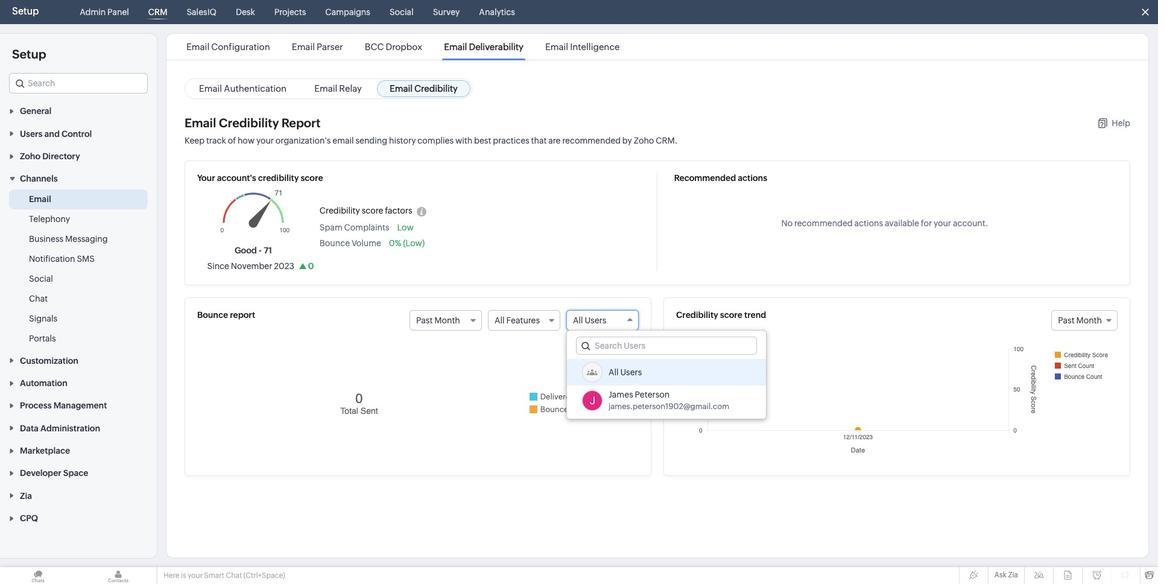 Task type: vqa. For each thing, say whether or not it's contained in the screenshot.
HERE IS YOUR SMART CHAT (CTRL+SPACE)
yes



Task type: locate. For each thing, give the bounding box(es) containing it.
admin panel
[[80, 7, 129, 17]]

chat
[[226, 572, 242, 580]]

projects link
[[270, 0, 311, 24]]

chats image
[[0, 567, 76, 584]]

analytics link
[[475, 0, 520, 24]]

salesiq
[[187, 7, 217, 17]]

smart
[[204, 572, 225, 580]]

ask
[[995, 571, 1007, 579]]

admin
[[80, 7, 106, 17]]

projects
[[274, 7, 306, 17]]

ask zia
[[995, 571, 1019, 579]]

(ctrl+space)
[[244, 572, 285, 580]]

here
[[164, 572, 180, 580]]



Task type: describe. For each thing, give the bounding box(es) containing it.
social
[[390, 7, 414, 17]]

crm link
[[144, 0, 172, 24]]

here is your smart chat (ctrl+space)
[[164, 572, 285, 580]]

campaigns link
[[321, 0, 375, 24]]

setup
[[12, 5, 39, 17]]

admin panel link
[[75, 0, 134, 24]]

zia
[[1009, 571, 1019, 579]]

your
[[188, 572, 203, 580]]

survey
[[433, 7, 460, 17]]

survey link
[[428, 0, 465, 24]]

campaigns
[[326, 7, 371, 17]]

salesiq link
[[182, 0, 221, 24]]

analytics
[[479, 7, 515, 17]]

panel
[[107, 7, 129, 17]]

is
[[181, 572, 186, 580]]

contacts image
[[80, 567, 156, 584]]

desk link
[[231, 0, 260, 24]]

social link
[[385, 0, 419, 24]]

desk
[[236, 7, 255, 17]]

crm
[[148, 7, 167, 17]]



